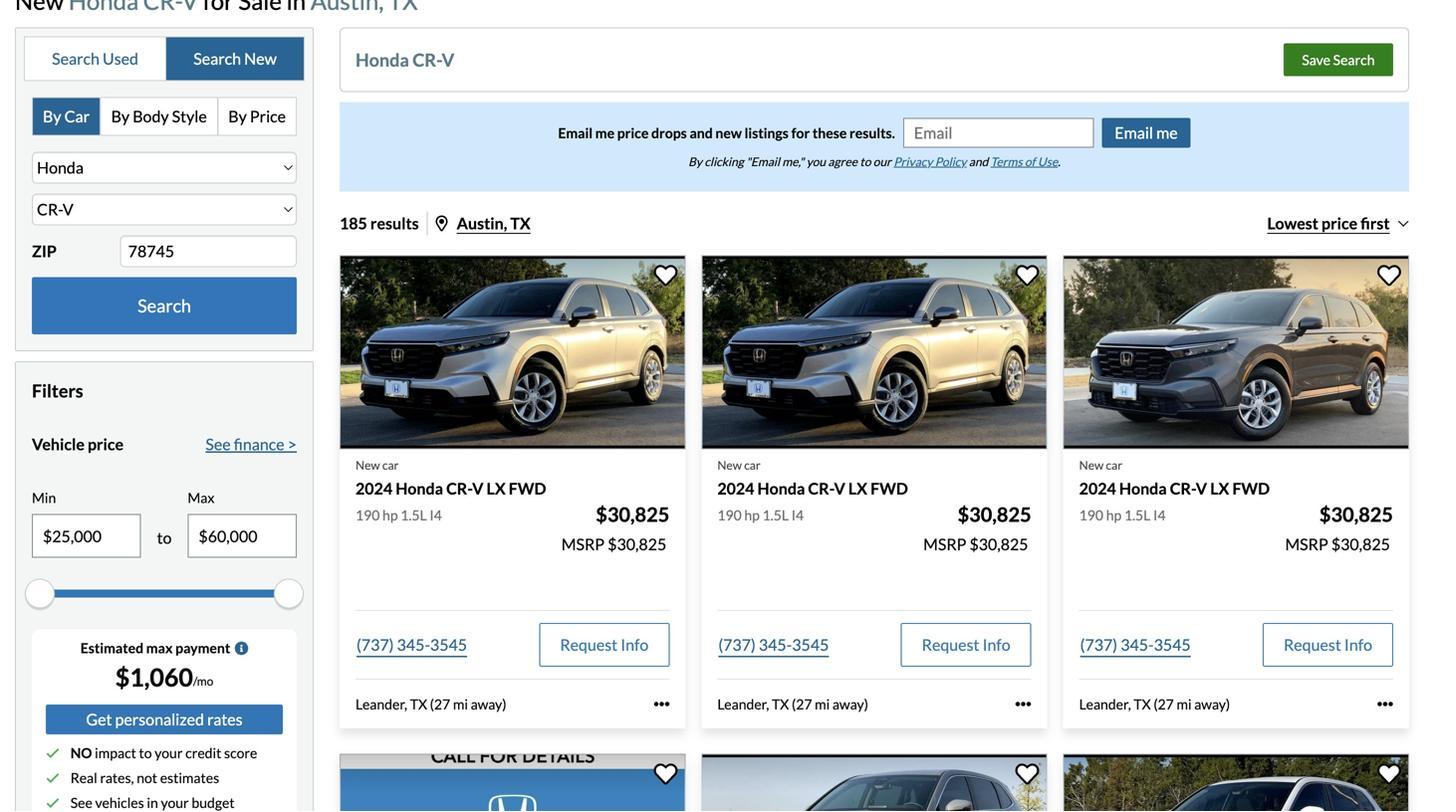 Task type: locate. For each thing, give the bounding box(es) containing it.
2 away) from the left
[[833, 696, 869, 713]]

1.5l for first request info button from the left
[[401, 507, 427, 524]]

345-
[[397, 635, 430, 655], [759, 635, 792, 655], [1121, 635, 1154, 655]]

results
[[371, 213, 419, 233]]

2 lx from the left
[[849, 479, 868, 499]]

mi
[[453, 696, 468, 713], [815, 696, 830, 713], [1177, 696, 1192, 713]]

3545
[[430, 635, 467, 655], [792, 635, 829, 655], [1154, 635, 1191, 655]]

car for first request info button from the left
[[382, 458, 399, 473]]

silver metallic 2024 honda cr-v lx fwd suv / crossover front-wheel drive continuously variable transmission image
[[340, 255, 686, 450], [702, 255, 1048, 450], [340, 755, 686, 812]]

2 2024 from the left
[[718, 479, 755, 499]]

by
[[43, 106, 61, 126], [111, 106, 130, 126], [228, 106, 247, 126], [689, 154, 702, 169]]

2 horizontal spatial 190 hp 1.5l i4
[[1080, 507, 1166, 524]]

price
[[617, 124, 649, 141], [88, 435, 124, 454]]

ellipsis h image for 1st request info button from right
[[1378, 697, 1394, 713]]

1 leander, from the left
[[356, 696, 407, 713]]

mi for first request info button from the left
[[453, 696, 468, 713]]

email me button
[[1102, 118, 1191, 148]]

2 (737) 345-3545 button from the left
[[718, 623, 830, 667]]

(737) for first request info button from the left
[[357, 635, 394, 655]]

tx
[[510, 213, 531, 233], [410, 696, 427, 713], [772, 696, 789, 713], [1134, 696, 1151, 713]]

0 horizontal spatial hp
[[383, 507, 398, 524]]

to left our
[[860, 154, 871, 169]]

info for first request info button from the left
[[621, 635, 649, 655]]

estimated
[[80, 640, 144, 657]]

2 horizontal spatial hp
[[1107, 507, 1122, 524]]

lx
[[487, 479, 506, 499], [849, 479, 868, 499], [1211, 479, 1230, 499]]

2024 for silver metallic 2024 honda cr-v lx fwd suv / crossover front-wheel drive continuously variable transmission image related to first request info button from the left
[[356, 479, 393, 499]]

1 msrp from the left
[[562, 535, 605, 554]]

finance
[[234, 435, 285, 454]]

190 hp 1.5l i4 for first request info button from the left
[[356, 507, 442, 524]]

search right save
[[1334, 51, 1375, 68]]

2 request info from the left
[[922, 635, 1011, 655]]

search
[[52, 49, 100, 68], [194, 49, 241, 68], [1334, 51, 1375, 68], [138, 295, 191, 317]]

our
[[873, 154, 892, 169]]

1 horizontal spatial email
[[1115, 123, 1154, 142]]

1 leander, tx (27 mi away) from the left
[[356, 696, 507, 713]]

to left max text box
[[157, 529, 172, 548]]

listings
[[745, 124, 789, 141]]

3 345- from the left
[[1121, 635, 1154, 655]]

1 horizontal spatial ellipsis h image
[[1016, 697, 1032, 713]]

3 ellipsis h image from the left
[[1378, 697, 1394, 713]]

2 new car 2024 honda cr-v lx fwd from the left
[[718, 458, 908, 499]]

1.5l for second request info button
[[763, 507, 789, 524]]

search used
[[52, 49, 138, 68]]

i4
[[430, 507, 442, 524], [792, 507, 804, 524], [1154, 507, 1166, 524]]

3 mi from the left
[[1177, 696, 1192, 713]]

search inside 'search' button
[[138, 295, 191, 317]]

search button
[[32, 277, 297, 335]]

email inside button
[[1115, 123, 1154, 142]]

by price tab
[[218, 98, 296, 135]]

austin,
[[457, 213, 507, 233]]

1 horizontal spatial i4
[[792, 507, 804, 524]]

0 horizontal spatial price
[[88, 435, 124, 454]]

2 horizontal spatial request info
[[1284, 635, 1373, 655]]

check image
[[46, 772, 60, 786], [46, 797, 60, 811]]

0 horizontal spatial lx
[[487, 479, 506, 499]]

(737) 345-3545 button for first request info button from the left
[[356, 623, 468, 667]]

3 car from the left
[[1106, 458, 1123, 473]]

price right vehicle
[[88, 435, 124, 454]]

>
[[288, 435, 297, 454]]

zip
[[32, 241, 57, 261]]

1 vertical spatial and
[[969, 154, 989, 169]]

tx for silver metallic 2024 honda cr-v lx fwd suv / crossover front-wheel drive continuously variable transmission image related to second request info button
[[772, 696, 789, 713]]

1 horizontal spatial request info button
[[901, 623, 1032, 667]]

$30,825
[[596, 503, 670, 527], [958, 503, 1032, 527], [1320, 503, 1394, 527], [608, 535, 667, 554], [970, 535, 1029, 554], [1332, 535, 1391, 554]]

policy
[[935, 154, 967, 169]]

1 3545 from the left
[[430, 635, 467, 655]]

tab list down used
[[32, 97, 297, 136]]

3 request from the left
[[1284, 635, 1342, 655]]

1 request from the left
[[560, 635, 618, 655]]

3 away) from the left
[[1195, 696, 1231, 713]]

msrp
[[562, 535, 605, 554], [924, 535, 967, 554], [1286, 535, 1329, 554]]

1 horizontal spatial (27
[[792, 696, 812, 713]]

2 190 from the left
[[718, 507, 742, 524]]

2 horizontal spatial 1.5l
[[1125, 507, 1151, 524]]

new car 2024 honda cr-v lx fwd
[[356, 458, 546, 499], [718, 458, 908, 499], [1080, 458, 1270, 499]]

away)
[[471, 696, 507, 713], [833, 696, 869, 713], [1195, 696, 1231, 713]]

1 horizontal spatial to
[[157, 529, 172, 548]]

by left body
[[111, 106, 130, 126]]

3 (27 from the left
[[1154, 696, 1174, 713]]

v
[[442, 49, 455, 71], [472, 479, 484, 499], [834, 479, 846, 499], [1196, 479, 1208, 499]]

search inside search used "tab"
[[52, 49, 100, 68]]

search left used
[[52, 49, 100, 68]]

request info
[[560, 635, 649, 655], [922, 635, 1011, 655], [1284, 635, 1373, 655]]

2 horizontal spatial (27
[[1154, 696, 1174, 713]]

1 $30,825 msrp $30,825 from the left
[[562, 503, 670, 554]]

2 horizontal spatial new car 2024 honda cr-v lx fwd
[[1080, 458, 1270, 499]]

2 horizontal spatial 2024
[[1080, 479, 1117, 499]]

1 horizontal spatial 190 hp 1.5l i4
[[718, 507, 804, 524]]

2 horizontal spatial i4
[[1154, 507, 1166, 524]]

(737) 345-3545 button
[[356, 623, 468, 667], [718, 623, 830, 667], [1080, 623, 1192, 667]]

1 190 hp 1.5l i4 from the left
[[356, 507, 442, 524]]

0 horizontal spatial $30,825 msrp $30,825
[[562, 503, 670, 554]]

0 horizontal spatial fwd
[[509, 479, 546, 499]]

me
[[1157, 123, 1178, 142], [596, 124, 615, 141]]

0 horizontal spatial msrp
[[562, 535, 605, 554]]

hp for first request info button from the left
[[383, 507, 398, 524]]

0 horizontal spatial away)
[[471, 696, 507, 713]]

by car tab
[[33, 98, 101, 135]]

hp for second request info button
[[745, 507, 760, 524]]

silver metallic 2024 honda cr-v lx fwd suv / crossover front-wheel drive continuously variable transmission image for second request info button
[[702, 255, 1048, 450]]

0 horizontal spatial email
[[558, 124, 593, 141]]

2 horizontal spatial leander,
[[1080, 696, 1131, 713]]

3 info from the left
[[1345, 635, 1373, 655]]

and left new
[[690, 124, 713, 141]]

car
[[382, 458, 399, 473], [744, 458, 761, 473], [1106, 458, 1123, 473]]

for
[[792, 124, 810, 141]]

price
[[250, 106, 286, 126]]

new
[[244, 49, 277, 68], [356, 458, 380, 473], [718, 458, 742, 473], [1080, 458, 1104, 473]]

agree
[[828, 154, 858, 169]]

2 leander, from the left
[[718, 696, 769, 713]]

0 horizontal spatial leander, tx (27 mi away)
[[356, 696, 507, 713]]

$30,825 msrp $30,825 for silver metallic 2024 honda cr-v lx fwd suv / crossover front-wheel drive continuously variable transmission image related to first request info button from the left
[[562, 503, 670, 554]]

3 msrp from the left
[[1286, 535, 1329, 554]]

search up style
[[194, 49, 241, 68]]

1 (737) 345-3545 button from the left
[[356, 623, 468, 667]]

2 horizontal spatial mi
[[1177, 696, 1192, 713]]

search for search used
[[52, 49, 100, 68]]

0 horizontal spatial info
[[621, 635, 649, 655]]

2 (737) from the left
[[719, 635, 756, 655]]

estimated max payment
[[80, 640, 230, 657]]

info
[[621, 635, 649, 655], [983, 635, 1011, 655], [1345, 635, 1373, 655]]

3 leander, from the left
[[1080, 696, 1131, 713]]

1 1.5l from the left
[[401, 507, 427, 524]]

2 190 hp 1.5l i4 from the left
[[718, 507, 804, 524]]

1 horizontal spatial $30,825 msrp $30,825
[[924, 503, 1032, 554]]

see finance > link
[[206, 433, 297, 457]]

fwd
[[509, 479, 546, 499], [871, 479, 908, 499], [1233, 479, 1270, 499]]

0 horizontal spatial ellipsis h image
[[654, 697, 670, 713]]

190
[[356, 507, 380, 524], [718, 507, 742, 524], [1080, 507, 1104, 524]]

1 (27 from the left
[[430, 696, 450, 713]]

0 horizontal spatial i4
[[430, 507, 442, 524]]

3 i4 from the left
[[1154, 507, 1166, 524]]

0 horizontal spatial request info button
[[539, 623, 670, 667]]

0 horizontal spatial 345-
[[397, 635, 430, 655]]

by for by price
[[228, 106, 247, 126]]

max
[[146, 640, 173, 657]]

Min text field
[[33, 516, 140, 558]]

1 vertical spatial tab list
[[32, 97, 297, 136]]

email for email me
[[1115, 123, 1154, 142]]

1 info from the left
[[621, 635, 649, 655]]

1 (737) 345-3545 from the left
[[357, 635, 467, 655]]

info circle image
[[234, 642, 248, 656]]

2 hp from the left
[[745, 507, 760, 524]]

i4 for second request info button
[[792, 507, 804, 524]]

new car 2024 honda cr-v lx fwd for silver metallic 2024 honda cr-v lx fwd suv / crossover front-wheel drive continuously variable transmission image related to first request info button from the left
[[356, 458, 546, 499]]

rates
[[207, 710, 243, 730]]

1 horizontal spatial 3545
[[792, 635, 829, 655]]

2 horizontal spatial request info button
[[1263, 623, 1394, 667]]

0 horizontal spatial 190 hp 1.5l i4
[[356, 507, 442, 524]]

gray metallic 2024 honda cr-v lx fwd suv / crossover front-wheel drive continuously variable transmission image
[[1064, 255, 1410, 450]]

honda
[[356, 49, 409, 71], [396, 479, 443, 499], [758, 479, 805, 499], [1120, 479, 1167, 499]]

2 horizontal spatial leander, tx (27 mi away)
[[1080, 696, 1231, 713]]

1 horizontal spatial 1.5l
[[763, 507, 789, 524]]

2 vertical spatial to
[[139, 745, 152, 762]]

me for email me
[[1157, 123, 1178, 142]]

0 horizontal spatial mi
[[453, 696, 468, 713]]

2 horizontal spatial (737) 345-3545
[[1081, 635, 1191, 655]]

2 (27 from the left
[[792, 696, 812, 713]]

fwd for first request info button from the left
[[509, 479, 546, 499]]

by for by body style
[[111, 106, 130, 126]]

1 horizontal spatial request info
[[922, 635, 1011, 655]]

new inside tab
[[244, 49, 277, 68]]

price left "drops" at the top left
[[617, 124, 649, 141]]

190 for second request info button
[[718, 507, 742, 524]]

privacy policy link
[[894, 154, 967, 169]]

i4 for first request info button from the left
[[430, 507, 442, 524]]

email me
[[1115, 123, 1178, 142]]

1 car from the left
[[382, 458, 399, 473]]

by body style
[[111, 106, 207, 126]]

request
[[560, 635, 618, 655], [922, 635, 980, 655], [1284, 635, 1342, 655]]

$30,825 msrp $30,825
[[562, 503, 670, 554], [924, 503, 1032, 554], [1286, 503, 1394, 554]]

0 horizontal spatial leander,
[[356, 696, 407, 713]]

search inside the save search 'button'
[[1334, 51, 1375, 68]]

0 horizontal spatial request info
[[560, 635, 649, 655]]

1 (737) from the left
[[357, 635, 394, 655]]

3 2024 from the left
[[1080, 479, 1117, 499]]

by car
[[43, 106, 90, 126]]

2 horizontal spatial msrp
[[1286, 535, 1329, 554]]

impact
[[95, 745, 136, 762]]

2 (737) 345-3545 from the left
[[719, 635, 829, 655]]

0 horizontal spatial request
[[560, 635, 618, 655]]

privacy
[[894, 154, 933, 169]]

2 horizontal spatial 345-
[[1121, 635, 1154, 655]]

2 horizontal spatial away)
[[1195, 696, 1231, 713]]

3 190 from the left
[[1080, 507, 1104, 524]]

2 car from the left
[[744, 458, 761, 473]]

(27 for 1st request info button from right
[[1154, 696, 1174, 713]]

cr- for 1st request info button from right
[[1170, 479, 1196, 499]]

(737)
[[357, 635, 394, 655], [719, 635, 756, 655], [1081, 635, 1118, 655]]

0 horizontal spatial car
[[382, 458, 399, 473]]

used
[[103, 49, 138, 68]]

leander, tx (27 mi away) for 1st request info button from right
[[1080, 696, 1231, 713]]

hp
[[383, 507, 398, 524], [745, 507, 760, 524], [1107, 507, 1122, 524]]

0 horizontal spatial (737) 345-3545
[[357, 635, 467, 655]]

2 $30,825 msrp $30,825 from the left
[[924, 503, 1032, 554]]

leander, tx (27 mi away)
[[356, 696, 507, 713], [718, 696, 869, 713], [1080, 696, 1231, 713]]

345- for second request info button
[[759, 635, 792, 655]]

1 i4 from the left
[[430, 507, 442, 524]]

2 i4 from the left
[[792, 507, 804, 524]]

by left the car
[[43, 106, 61, 126]]

2 fwd from the left
[[871, 479, 908, 499]]

0 horizontal spatial 1.5l
[[401, 507, 427, 524]]

1 horizontal spatial (737) 345-3545 button
[[718, 623, 830, 667]]

3 (737) from the left
[[1081, 635, 1118, 655]]

0 horizontal spatial 2024
[[356, 479, 393, 499]]

3 1.5l from the left
[[1125, 507, 1151, 524]]

1 horizontal spatial 2024
[[718, 479, 755, 499]]

save search button
[[1284, 43, 1394, 76]]

3 new car 2024 honda cr-v lx fwd from the left
[[1080, 458, 1270, 499]]

2 mi from the left
[[815, 696, 830, 713]]

leander, tx (27 mi away) for second request info button
[[718, 696, 869, 713]]

1 horizontal spatial request
[[922, 635, 980, 655]]

$30,825 msrp $30,825 for silver metallic 2024 honda cr-v lx fwd suv / crossover front-wheel drive continuously variable transmission image related to second request info button
[[924, 503, 1032, 554]]

2 horizontal spatial request
[[1284, 635, 1342, 655]]

2 1.5l from the left
[[763, 507, 789, 524]]

2 horizontal spatial 190
[[1080, 507, 1104, 524]]

2 horizontal spatial info
[[1345, 635, 1373, 655]]

1 horizontal spatial 190
[[718, 507, 742, 524]]

3 lx from the left
[[1211, 479, 1230, 499]]

to left your
[[139, 745, 152, 762]]

by left price
[[228, 106, 247, 126]]

0 vertical spatial tab list
[[24, 36, 305, 81]]

0 horizontal spatial new car 2024 honda cr-v lx fwd
[[356, 458, 546, 499]]

2024
[[356, 479, 393, 499], [718, 479, 755, 499], [1080, 479, 1117, 499]]

1 away) from the left
[[471, 696, 507, 713]]

Email email field
[[904, 119, 1093, 147]]

2 horizontal spatial ellipsis h image
[[1378, 697, 1394, 713]]

tx for gray metallic 2024 honda cr-v lx fwd suv / crossover front-wheel drive continuously variable transmission image
[[1134, 696, 1151, 713]]

3 request info from the left
[[1284, 635, 1373, 655]]

tab list up the by body style
[[24, 36, 305, 81]]

1 horizontal spatial msrp
[[924, 535, 967, 554]]

austin, tx button
[[436, 213, 531, 233]]

car for 1st request info button from right
[[1106, 458, 1123, 473]]

$1,060 /mo
[[115, 663, 213, 693]]

vehicle
[[32, 435, 85, 454]]

ellipsis h image
[[654, 697, 670, 713], [1016, 697, 1032, 713], [1378, 697, 1394, 713]]

2 request from the left
[[922, 635, 980, 655]]

get personalized rates button
[[46, 705, 283, 735]]

1 horizontal spatial info
[[983, 635, 1011, 655]]

0 horizontal spatial to
[[139, 745, 152, 762]]

2 msrp from the left
[[924, 535, 967, 554]]

to
[[860, 154, 871, 169], [157, 529, 172, 548], [139, 745, 152, 762]]

1 mi from the left
[[453, 696, 468, 713]]

1.5l for 1st request info button from right
[[1125, 507, 1151, 524]]

1 request info from the left
[[560, 635, 649, 655]]

msrp for 1st request info button from right
[[1286, 535, 1329, 554]]

(737) 345-3545 for second request info button
[[719, 635, 829, 655]]

0 horizontal spatial (737)
[[357, 635, 394, 655]]

and right policy
[[969, 154, 989, 169]]

3 (737) 345-3545 button from the left
[[1080, 623, 1192, 667]]

leander,
[[356, 696, 407, 713], [718, 696, 769, 713], [1080, 696, 1131, 713]]

1 2024 from the left
[[356, 479, 393, 499]]

terms
[[991, 154, 1023, 169]]

tab list
[[24, 36, 305, 81], [32, 97, 297, 136]]

1 new car 2024 honda cr-v lx fwd from the left
[[356, 458, 546, 499]]

0 horizontal spatial 3545
[[430, 635, 467, 655]]

1 horizontal spatial me
[[1157, 123, 1178, 142]]

3 leander, tx (27 mi away) from the left
[[1080, 696, 1231, 713]]

2024 for gray metallic 2024 honda cr-v lx fwd suv / crossover front-wheel drive continuously variable transmission image
[[1080, 479, 1117, 499]]

1 hp from the left
[[383, 507, 398, 524]]

1 190 from the left
[[356, 507, 380, 524]]

search down zip telephone field
[[138, 295, 191, 317]]

1 horizontal spatial price
[[617, 124, 649, 141]]

Max text field
[[189, 516, 296, 558]]

2 horizontal spatial 3545
[[1154, 635, 1191, 655]]

2 info from the left
[[983, 635, 1011, 655]]

2 horizontal spatial (737) 345-3545 button
[[1080, 623, 1192, 667]]

2 horizontal spatial car
[[1106, 458, 1123, 473]]

.
[[1058, 154, 1061, 169]]

0 horizontal spatial (27
[[430, 696, 450, 713]]

0 horizontal spatial (737) 345-3545 button
[[356, 623, 468, 667]]

1 lx from the left
[[487, 479, 506, 499]]

1 ellipsis h image from the left
[[654, 697, 670, 713]]

185 results
[[340, 213, 419, 233]]

2 ellipsis h image from the left
[[1016, 697, 1032, 713]]

3 (737) 345-3545 from the left
[[1081, 635, 1191, 655]]

by for by car
[[43, 106, 61, 126]]

search inside search new tab
[[194, 49, 241, 68]]

(27 for first request info button from the left
[[430, 696, 450, 713]]

1 horizontal spatial leander,
[[718, 696, 769, 713]]

1 horizontal spatial (737) 345-3545
[[719, 635, 829, 655]]

request info for second request info button
[[922, 635, 1011, 655]]

me inside button
[[1157, 123, 1178, 142]]

2 horizontal spatial (737)
[[1081, 635, 1118, 655]]

1 horizontal spatial 345-
[[759, 635, 792, 655]]

1 horizontal spatial hp
[[745, 507, 760, 524]]

3 $30,825 msrp $30,825 from the left
[[1286, 503, 1394, 554]]

max
[[188, 489, 215, 506]]

1 horizontal spatial fwd
[[871, 479, 908, 499]]

see
[[206, 435, 231, 454]]

1 345- from the left
[[397, 635, 430, 655]]

1 vertical spatial check image
[[46, 797, 60, 811]]

1.5l
[[401, 507, 427, 524], [763, 507, 789, 524], [1125, 507, 1151, 524]]

1 horizontal spatial car
[[744, 458, 761, 473]]

clicking
[[705, 154, 744, 169]]

1 horizontal spatial away)
[[833, 696, 869, 713]]

3 fwd from the left
[[1233, 479, 1270, 499]]

2 horizontal spatial fwd
[[1233, 479, 1270, 499]]

2 leander, tx (27 mi away) from the left
[[718, 696, 869, 713]]

mi for second request info button
[[815, 696, 830, 713]]

1 horizontal spatial (737)
[[719, 635, 756, 655]]

3 190 hp 1.5l i4 from the left
[[1080, 507, 1166, 524]]

0 vertical spatial to
[[860, 154, 871, 169]]

2 3545 from the left
[[792, 635, 829, 655]]

new car 2024 honda cr-v lx fwd for silver metallic 2024 honda cr-v lx fwd suv / crossover front-wheel drive continuously variable transmission image related to second request info button
[[718, 458, 908, 499]]

0 vertical spatial check image
[[46, 772, 60, 786]]

0 horizontal spatial me
[[596, 124, 615, 141]]

by clicking "email me," you agree to our privacy policy and terms of use .
[[689, 154, 1061, 169]]

and
[[690, 124, 713, 141], [969, 154, 989, 169]]

search for search new
[[194, 49, 241, 68]]

1 horizontal spatial lx
[[849, 479, 868, 499]]

1 vertical spatial price
[[88, 435, 124, 454]]

request for 1st request info button from right
[[1284, 635, 1342, 655]]

urban gray 2024 honda cr-v lx fwd suv / crossover front-wheel drive continuously variable transmission image
[[702, 755, 1048, 812]]

request info button
[[539, 623, 670, 667], [901, 623, 1032, 667], [1263, 623, 1394, 667]]

style
[[172, 106, 207, 126]]

request info for first request info button from the left
[[560, 635, 649, 655]]

1 fwd from the left
[[509, 479, 546, 499]]

$1,060
[[115, 663, 193, 693]]

2 horizontal spatial $30,825 msrp $30,825
[[1286, 503, 1394, 554]]

these
[[813, 124, 847, 141]]

msrp for first request info button from the left
[[562, 535, 605, 554]]

search for search
[[138, 295, 191, 317]]

3 hp from the left
[[1107, 507, 1122, 524]]

0 vertical spatial and
[[690, 124, 713, 141]]

results.
[[850, 124, 895, 141]]

i4 for 1st request info button from right
[[1154, 507, 1166, 524]]

1 horizontal spatial mi
[[815, 696, 830, 713]]

0 horizontal spatial 190
[[356, 507, 380, 524]]

ellipsis h image for second request info button
[[1016, 697, 1032, 713]]

2 345- from the left
[[759, 635, 792, 655]]

1 horizontal spatial leander, tx (27 mi away)
[[718, 696, 869, 713]]



Task type: vqa. For each thing, say whether or not it's contained in the screenshot.
top type:
no



Task type: describe. For each thing, give the bounding box(es) containing it.
request info for 1st request info button from right
[[1284, 635, 1373, 655]]

search new
[[194, 49, 277, 68]]

car for second request info button
[[744, 458, 761, 473]]

payment
[[175, 640, 230, 657]]

by body style tab
[[101, 98, 218, 135]]

real rates, not estimates
[[70, 770, 219, 787]]

request for second request info button
[[922, 635, 980, 655]]

away) for second request info button
[[833, 696, 869, 713]]

fwd for 1st request info button from right
[[1233, 479, 1270, 499]]

austin, tx
[[457, 213, 531, 233]]

drops
[[652, 124, 687, 141]]

hp for 1st request info button from right
[[1107, 507, 1122, 524]]

tx for silver metallic 2024 honda cr-v lx fwd suv / crossover front-wheel drive continuously variable transmission image related to first request info button from the left
[[410, 696, 427, 713]]

map marker alt image
[[436, 215, 448, 231]]

of
[[1025, 154, 1036, 169]]

see finance >
[[206, 435, 297, 454]]

1 vertical spatial to
[[157, 529, 172, 548]]

honda cr-v
[[356, 49, 455, 71]]

search new tab
[[166, 37, 304, 80]]

leander, tx (27 mi away) for first request info button from the left
[[356, 696, 507, 713]]

leander, for second request info button
[[718, 696, 769, 713]]

(737) 345-3545 for first request info button from the left
[[357, 635, 467, 655]]

tab list containing by car
[[32, 97, 297, 136]]

get personalized rates
[[86, 710, 243, 730]]

"email
[[746, 154, 780, 169]]

ellipsis h image for first request info button from the left
[[654, 697, 670, 713]]

request for first request info button from the left
[[560, 635, 618, 655]]

no
[[70, 745, 92, 762]]

fwd for second request info button
[[871, 479, 908, 499]]

save search
[[1302, 51, 1375, 68]]

2 check image from the top
[[46, 797, 60, 811]]

vehicle price
[[32, 435, 124, 454]]

3 request info button from the left
[[1263, 623, 1394, 667]]

(737) 345-3545 button for 1st request info button from right
[[1080, 623, 1192, 667]]

platinum 2024 honda cr-v lx fwd suv / crossover front-wheel drive continuously variable transmission image
[[1064, 755, 1410, 812]]

filters
[[32, 380, 83, 402]]

lx for first request info button from the left
[[487, 479, 506, 499]]

190 hp 1.5l i4 for second request info button
[[718, 507, 804, 524]]

save
[[1302, 51, 1331, 68]]

(737) for second request info button
[[719, 635, 756, 655]]

car
[[64, 106, 90, 126]]

msrp for second request info button
[[924, 535, 967, 554]]

345- for first request info button from the left
[[397, 635, 430, 655]]

rates,
[[100, 770, 134, 787]]

leander, for first request info button from the left
[[356, 696, 407, 713]]

personalized
[[115, 710, 204, 730]]

new
[[716, 124, 742, 141]]

$30,825 msrp $30,825 for gray metallic 2024 honda cr-v lx fwd suv / crossover front-wheel drive continuously variable transmission image
[[1286, 503, 1394, 554]]

you
[[807, 154, 826, 169]]

info for 1st request info button from right
[[1345, 635, 1373, 655]]

0 horizontal spatial and
[[690, 124, 713, 141]]

not
[[137, 770, 157, 787]]

email for email me price drops and new listings for these results.
[[558, 124, 593, 141]]

(737) 345-3545 button for second request info button
[[718, 623, 830, 667]]

info for second request info button
[[983, 635, 1011, 655]]

190 hp 1.5l i4 for 1st request info button from right
[[1080, 507, 1166, 524]]

tab list containing search used
[[24, 36, 305, 81]]

get
[[86, 710, 112, 730]]

leander, for 1st request info button from right
[[1080, 696, 1131, 713]]

(27 for second request info button
[[792, 696, 812, 713]]

away) for 1st request info button from right
[[1195, 696, 1231, 713]]

345- for 1st request info button from right
[[1121, 635, 1154, 655]]

190 for 1st request info button from right
[[1080, 507, 1104, 524]]

(737) for 1st request info button from right
[[1081, 635, 1118, 655]]

your
[[155, 745, 183, 762]]

lx for second request info button
[[849, 479, 868, 499]]

2 horizontal spatial to
[[860, 154, 871, 169]]

lx for 1st request info button from right
[[1211, 479, 1230, 499]]

use
[[1038, 154, 1058, 169]]

1 check image from the top
[[46, 772, 60, 786]]

estimates
[[160, 770, 219, 787]]

silver metallic 2024 honda cr-v lx fwd suv / crossover front-wheel drive continuously variable transmission image for first request info button from the left
[[340, 255, 686, 450]]

/mo
[[193, 675, 213, 689]]

ZIP telephone field
[[120, 235, 297, 267]]

2 request info button from the left
[[901, 623, 1032, 667]]

190 for first request info button from the left
[[356, 507, 380, 524]]

terms of use link
[[991, 154, 1058, 169]]

by left clicking
[[689, 154, 702, 169]]

me,"
[[782, 154, 804, 169]]

body
[[133, 106, 169, 126]]

new car 2024 honda cr-v lx fwd for gray metallic 2024 honda cr-v lx fwd suv / crossover front-wheel drive continuously variable transmission image
[[1080, 458, 1270, 499]]

away) for first request info button from the left
[[471, 696, 507, 713]]

min
[[32, 489, 56, 506]]

no impact to your credit score
[[70, 745, 257, 762]]

real
[[70, 770, 97, 787]]

mi for 1st request info button from right
[[1177, 696, 1192, 713]]

check image
[[46, 747, 60, 761]]

3 3545 from the left
[[1154, 635, 1191, 655]]

cr- for first request info button from the left
[[446, 479, 472, 499]]

score
[[224, 745, 257, 762]]

me for email me price drops and new listings for these results.
[[596, 124, 615, 141]]

185
[[340, 213, 367, 233]]

0 vertical spatial price
[[617, 124, 649, 141]]

credit
[[185, 745, 221, 762]]

1 horizontal spatial and
[[969, 154, 989, 169]]

2024 for silver metallic 2024 honda cr-v lx fwd suv / crossover front-wheel drive continuously variable transmission image related to second request info button
[[718, 479, 755, 499]]

cr- for second request info button
[[808, 479, 834, 499]]

(737) 345-3545 for 1st request info button from right
[[1081, 635, 1191, 655]]

1 request info button from the left
[[539, 623, 670, 667]]

email me price drops and new listings for these results.
[[558, 124, 895, 141]]

by price
[[228, 106, 286, 126]]

search used tab
[[25, 37, 166, 80]]



